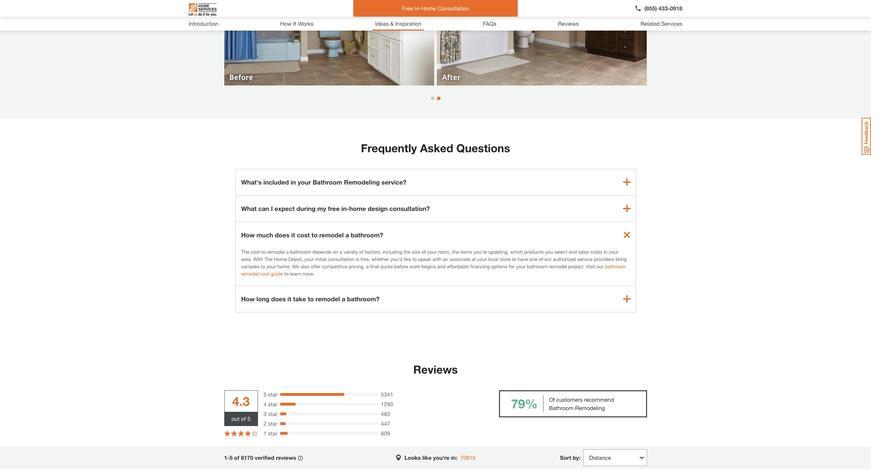 Task type: describe. For each thing, give the bounding box(es) containing it.
1 ★ from the left
[[224, 430, 230, 437]]

looks
[[405, 454, 421, 461]]

to learn more.
[[283, 271, 315, 277]]

your up bring
[[609, 249, 619, 255]]

home
[[349, 205, 366, 212]]

depends
[[312, 249, 332, 255]]

★ ★ ★ ★ ★
[[224, 430, 258, 437]]

5 star
[[264, 391, 278, 398]]

free
[[328, 205, 340, 212]]

works
[[298, 20, 314, 27]]

with
[[253, 256, 263, 262]]

of customers recommend bathroom remodeling
[[549, 396, 614, 411]]

2 ★ from the left
[[231, 430, 237, 437]]

like inside the cost to remodel a bathroom depends on a variety of factors, including the size of your room, the items you're updating, which products you select and labor costs in your area. with the home depot, your initial consultation is free, whether you'd like to speak with an associate at your local store or have one of our authorized service providers bring samples to your home. we also offer competitive pricing, a final quote before work begins and affordable financing options for your bathroom remodel project. visit our
[[404, 256, 411, 262]]

to up "with"
[[261, 249, 266, 255]]

speak
[[418, 256, 431, 262]]

8170
[[241, 454, 253, 461]]

one
[[530, 256, 538, 262]]

(855) 433-0918 link
[[635, 4, 683, 13]]

1 the from the left
[[404, 249, 411, 255]]

your up also
[[304, 256, 314, 262]]

it for take
[[288, 295, 291, 303]]

of
[[549, 396, 555, 403]]

1 star from the top
[[268, 391, 278, 398]]

also
[[301, 263, 309, 269]]

you're
[[474, 249, 487, 255]]

0 vertical spatial bathroom
[[313, 178, 342, 186]]

3
[[264, 411, 267, 417]]

of right out
[[241, 415, 246, 422]]

for
[[509, 263, 515, 269]]

4
[[264, 401, 267, 407]]

(855) 433-0918
[[645, 5, 683, 11]]

how for how it works
[[280, 20, 292, 27]]

included
[[263, 178, 289, 186]]

can
[[258, 205, 269, 212]]

related services
[[641, 20, 683, 27]]

free,
[[361, 256, 370, 262]]

do it for you logo image
[[189, 0, 217, 19]]

2 the from the left
[[452, 249, 459, 255]]

4 star link
[[264, 400, 278, 409]]

introduction
[[189, 20, 219, 27]]

expect
[[275, 205, 295, 212]]

ideas
[[375, 20, 389, 27]]

you'd
[[390, 256, 403, 262]]

frequently asked questions
[[361, 141, 510, 155]]

of right 1-
[[234, 454, 239, 461]]

free
[[402, 5, 413, 11]]

more.
[[302, 271, 315, 277]]

ideas & inspiration
[[375, 20, 421, 27]]

select
[[555, 249, 567, 255]]

70815 link
[[460, 454, 476, 461]]

before
[[394, 263, 408, 269]]

design
[[368, 205, 388, 212]]

variety
[[344, 249, 358, 255]]

during
[[297, 205, 316, 212]]

recommend
[[584, 396, 614, 403]]

star for 4
[[268, 401, 278, 407]]

(855)
[[645, 5, 657, 11]]

a right on
[[340, 249, 342, 255]]

project.
[[568, 263, 585, 269]]

3 ★ from the left
[[238, 430, 244, 437]]

home inside button
[[421, 5, 436, 11]]

star for 1
[[268, 430, 278, 437]]

providers
[[594, 256, 614, 262]]

5341 4 star
[[264, 391, 393, 407]]

by:
[[573, 454, 581, 461]]

a left final
[[366, 263, 369, 269]]

your up guide at the bottom left of the page
[[266, 263, 276, 269]]

what
[[241, 205, 257, 212]]

5 ☆ from the left
[[252, 430, 258, 437]]

0 horizontal spatial 5
[[230, 454, 233, 461]]

0 vertical spatial in
[[291, 178, 296, 186]]

long
[[257, 295, 269, 303]]

initial
[[315, 256, 326, 262]]

an
[[443, 256, 448, 262]]

remodel up the home. in the bottom of the page
[[267, 249, 285, 255]]

1 ☆ from the left
[[224, 430, 230, 437]]

bring
[[616, 256, 627, 262]]

to right take
[[308, 295, 314, 303]]

how for how long does it take to remodel a bathroom?
[[241, 295, 255, 303]]

updating,
[[488, 249, 509, 255]]

cost inside the cost to remodel a bathroom depends on a variety of factors, including the size of your room, the items you're updating, which products you select and labor costs in your area. with the home depot, your initial consultation is free, whether you'd like to speak with an associate at your local store or have one of our authorized service providers bring samples to your home. we also offer competitive pricing, a final quote before work begins and affordable financing options for your bathroom remodel project. visit our
[[251, 249, 260, 255]]

learn
[[290, 271, 301, 277]]

related
[[641, 20, 660, 27]]

0 horizontal spatial remodeling
[[344, 178, 380, 186]]

take
[[293, 295, 306, 303]]

how long does it take to remodel a bathroom?
[[241, 295, 380, 303]]

of up free,
[[359, 249, 364, 255]]

at
[[472, 256, 476, 262]]

1 vertical spatial and
[[437, 263, 446, 269]]

it for cost
[[291, 231, 295, 239]]

reviews
[[276, 454, 296, 461]]

remodel inside bathroom remodel cost guide
[[241, 271, 259, 277]]

labor
[[578, 249, 589, 255]]

consultation
[[438, 5, 469, 11]]

services
[[661, 20, 683, 27]]

much
[[257, 231, 273, 239]]

on
[[333, 249, 338, 255]]

1-5 of 8170 verified reviews
[[224, 454, 298, 461]]

cost inside bathroom remodel cost guide
[[260, 271, 270, 277]]

does for long
[[271, 295, 286, 303]]

we
[[292, 263, 299, 269]]

in-
[[341, 205, 349, 212]]



Task type: locate. For each thing, give the bounding box(es) containing it.
0 horizontal spatial like
[[404, 256, 411, 262]]

star for 2
[[268, 420, 278, 427]]

remodel right take
[[316, 295, 340, 303]]

☆ ☆ ☆ ☆ ☆
[[224, 430, 258, 437]]

0 vertical spatial our
[[545, 256, 552, 262]]

remodel down samples at the left bottom of page
[[241, 271, 259, 277]]

it left take
[[288, 295, 291, 303]]

it
[[293, 20, 296, 27]]

the left size
[[404, 249, 411, 255]]

0 vertical spatial does
[[275, 231, 290, 239]]

3 ☆ from the left
[[238, 430, 244, 437]]

0 vertical spatial and
[[569, 249, 577, 255]]

star inside 447 1 star
[[268, 430, 278, 437]]

1 vertical spatial bathroom?
[[347, 295, 380, 303]]

1 vertical spatial cost
[[251, 249, 260, 255]]

bathroom up the "my"
[[313, 178, 342, 186]]

1290
[[381, 401, 393, 407]]

final
[[370, 263, 379, 269]]

3 star link
[[264, 410, 278, 418]]

bathroom inside of customers recommend bathroom remodeling
[[549, 405, 574, 411]]

does
[[275, 231, 290, 239], [271, 295, 286, 303]]

1 vertical spatial our
[[597, 263, 604, 269]]

bathroom? for how much does it cost to remodel a bathroom?
[[351, 231, 383, 239]]

remodel
[[319, 231, 344, 239], [267, 249, 285, 255], [549, 263, 567, 269], [241, 271, 259, 277], [316, 295, 340, 303]]

1 horizontal spatial bathroom
[[549, 405, 574, 411]]

1 horizontal spatial in
[[604, 249, 608, 255]]

to up work
[[413, 256, 417, 262]]

bathroom? down pricing,
[[347, 295, 380, 303]]

is
[[356, 256, 359, 262]]

remodel up on
[[319, 231, 344, 239]]

1 vertical spatial home
[[274, 256, 287, 262]]

447 1 star
[[264, 420, 390, 437]]

1 horizontal spatial our
[[597, 263, 604, 269]]

a up variety
[[346, 231, 349, 239]]

star inside 483 2 star
[[268, 420, 278, 427]]

0 vertical spatial how
[[280, 20, 292, 27]]

bathroom remodel cost guide link
[[241, 263, 626, 277]]

star inside 5341 4 star
[[268, 401, 278, 407]]

like right looks
[[422, 454, 432, 461]]

a down competitive
[[342, 295, 345, 303]]

my
[[317, 205, 326, 212]]

1 vertical spatial 5
[[248, 415, 251, 422]]

in-
[[415, 5, 421, 11]]

☆
[[224, 430, 230, 437], [231, 430, 237, 437], [238, 430, 244, 437], [245, 430, 251, 437], [252, 430, 258, 437]]

0 vertical spatial bathroom?
[[351, 231, 383, 239]]

4 ☆ from the left
[[245, 430, 251, 437]]

offer
[[311, 263, 321, 269]]

1 vertical spatial does
[[271, 295, 286, 303]]

1 vertical spatial reviews
[[413, 363, 458, 376]]

609
[[381, 430, 390, 437]]

1 horizontal spatial bathroom
[[527, 263, 548, 269]]

bathroom down customers
[[549, 405, 574, 411]]

faqs
[[483, 20, 497, 27]]

bathroom remodel cost guide
[[241, 263, 626, 277]]

like up the before
[[404, 256, 411, 262]]

star up 4 star link
[[268, 391, 278, 398]]

bathroom? up 'factors,'
[[351, 231, 383, 239]]

to up depends
[[312, 231, 318, 239]]

area.
[[241, 256, 252, 262]]

your up with
[[427, 249, 437, 255]]

0918
[[670, 5, 683, 11]]

remodeling
[[344, 178, 380, 186], [575, 405, 605, 411]]

work
[[410, 263, 420, 269]]

remodeling up home
[[344, 178, 380, 186]]

1 vertical spatial it
[[288, 295, 291, 303]]

70815
[[460, 454, 476, 461]]

in:
[[451, 454, 457, 461]]

0 horizontal spatial in
[[291, 178, 296, 186]]

star for 3
[[268, 411, 278, 417]]

before & after image
[[224, 0, 647, 85]]

home up the home. in the bottom of the page
[[274, 256, 287, 262]]

what's
[[241, 178, 262, 186]]

have
[[518, 256, 528, 262]]

including
[[383, 249, 402, 255]]

how left long
[[241, 295, 255, 303]]

0 vertical spatial cost
[[297, 231, 310, 239]]

0 vertical spatial home
[[421, 5, 436, 11]]

1 star link
[[264, 429, 278, 438]]

0 horizontal spatial the
[[404, 249, 411, 255]]

1 vertical spatial how
[[241, 231, 255, 239]]

79%
[[511, 397, 538, 411]]

to down the home. in the bottom of the page
[[284, 271, 289, 277]]

1 horizontal spatial 5
[[248, 415, 251, 422]]

remodeling down recommend
[[575, 405, 605, 411]]

0 vertical spatial like
[[404, 256, 411, 262]]

and left labor
[[569, 249, 577, 255]]

1 vertical spatial the
[[264, 256, 273, 262]]

1
[[264, 430, 267, 437]]

whether
[[372, 256, 389, 262]]

1 vertical spatial in
[[604, 249, 608, 255]]

5 right out
[[248, 415, 251, 422]]

pricing,
[[349, 263, 365, 269]]

1 horizontal spatial home
[[421, 5, 436, 11]]

financing
[[470, 263, 490, 269]]

a
[[346, 231, 349, 239], [286, 249, 289, 255], [340, 249, 342, 255], [366, 263, 369, 269], [342, 295, 345, 303]]

1 horizontal spatial cost
[[260, 271, 270, 277]]

in right included
[[291, 178, 296, 186]]

bathroom down one
[[527, 263, 548, 269]]

you're
[[433, 454, 450, 461]]

samples
[[241, 263, 259, 269]]

3 star from the top
[[268, 411, 278, 417]]

feedback link image
[[862, 118, 871, 155]]

2 star from the top
[[268, 401, 278, 407]]

5 star from the top
[[268, 430, 278, 437]]

how much does it cost to remodel a bathroom?
[[241, 231, 383, 239]]

the right "with"
[[264, 256, 273, 262]]

bathroom down bring
[[605, 263, 626, 269]]

1 horizontal spatial the
[[452, 249, 459, 255]]

2 vertical spatial cost
[[260, 271, 270, 277]]

your down have
[[516, 263, 526, 269]]

1 horizontal spatial remodeling
[[575, 405, 605, 411]]

your
[[298, 178, 311, 186], [427, 249, 437, 255], [609, 249, 619, 255], [304, 256, 314, 262], [477, 256, 487, 262], [266, 263, 276, 269], [516, 263, 526, 269]]

does right much on the left of the page
[[275, 231, 290, 239]]

your up during on the top of the page
[[298, 178, 311, 186]]

sort
[[560, 454, 571, 461]]

cost up "with"
[[251, 249, 260, 255]]

2 horizontal spatial cost
[[297, 231, 310, 239]]

i
[[271, 205, 273, 212]]

size
[[412, 249, 420, 255]]

what can i expect during my free in-home design consultation?
[[241, 205, 430, 212]]

the up associate
[[452, 249, 459, 255]]

how for how much does it cost to remodel a bathroom?
[[241, 231, 255, 239]]

bathroom inside bathroom remodel cost guide
[[605, 263, 626, 269]]

1 vertical spatial like
[[422, 454, 432, 461]]

2 vertical spatial how
[[241, 295, 255, 303]]

4 star from the top
[[268, 420, 278, 427]]

2 ☆ from the left
[[231, 430, 237, 437]]

star right 4
[[268, 401, 278, 407]]

customers
[[557, 396, 583, 403]]

in inside the cost to remodel a bathroom depends on a variety of factors, including the size of your room, the items you're updating, which products you select and labor costs in your area. with the home depot, your initial consultation is free, whether you'd like to speak with an associate at your local store or have one of our authorized service providers bring samples to your home. we also offer competitive pricing, a final quote before work begins and affordable financing options for your bathroom remodel project. visit our
[[604, 249, 608, 255]]

2 horizontal spatial 5
[[264, 391, 267, 398]]

of right one
[[539, 256, 543, 262]]

reviews
[[558, 20, 579, 27], [413, 363, 458, 376]]

depot,
[[288, 256, 303, 262]]

5341
[[381, 391, 393, 398]]

2 horizontal spatial bathroom
[[605, 263, 626, 269]]

and
[[569, 249, 577, 255], [437, 263, 446, 269]]

1 horizontal spatial the
[[264, 256, 273, 262]]

447
[[381, 420, 390, 427]]

bathroom? for how long does it take to remodel a bathroom?
[[347, 295, 380, 303]]

home right free
[[421, 5, 436, 11]]

out
[[232, 415, 240, 422]]

1 horizontal spatial reviews
[[558, 20, 579, 27]]

0 vertical spatial 5
[[264, 391, 267, 398]]

bathroom up depot,
[[290, 249, 311, 255]]

to down "with"
[[261, 263, 265, 269]]

does for much
[[275, 231, 290, 239]]

sort by:
[[560, 454, 581, 461]]

store
[[500, 256, 511, 262]]

4 ★ from the left
[[245, 430, 251, 437]]

0 horizontal spatial bathroom
[[313, 178, 342, 186]]

bathroom?
[[351, 231, 383, 239], [347, 295, 380, 303]]

free in-home consultation
[[402, 5, 469, 11]]

in up the providers
[[604, 249, 608, 255]]

cost up depot,
[[297, 231, 310, 239]]

does right long
[[271, 295, 286, 303]]

room,
[[438, 249, 451, 255]]

verified
[[255, 454, 274, 461]]

of up speak
[[422, 249, 426, 255]]

you
[[545, 249, 553, 255]]

questions
[[456, 141, 510, 155]]

your down you're
[[477, 256, 487, 262]]

local
[[488, 256, 498, 262]]

1-
[[224, 454, 230, 461]]

2 vertical spatial 5
[[230, 454, 233, 461]]

remodeling inside of customers recommend bathroom remodeling
[[575, 405, 605, 411]]

it up depot,
[[291, 231, 295, 239]]

1 horizontal spatial and
[[569, 249, 577, 255]]

1 vertical spatial bathroom
[[549, 405, 574, 411]]

how left much on the left of the page
[[241, 231, 255, 239]]

483
[[381, 411, 390, 417]]

0 horizontal spatial our
[[545, 256, 552, 262]]

0 horizontal spatial bathroom
[[290, 249, 311, 255]]

quote
[[380, 263, 393, 269]]

and down an
[[437, 263, 446, 269]]

asked
[[420, 141, 453, 155]]

star inside 1290 3 star
[[268, 411, 278, 417]]

0 vertical spatial the
[[241, 249, 249, 255]]

star right 1 on the bottom left of the page
[[268, 430, 278, 437]]

0 vertical spatial remodeling
[[344, 178, 380, 186]]

5 up 4
[[264, 391, 267, 398]]

which
[[510, 249, 523, 255]]

products
[[525, 249, 544, 255]]

affordable
[[447, 263, 469, 269]]

of
[[359, 249, 364, 255], [422, 249, 426, 255], [539, 256, 543, 262], [241, 415, 246, 422], [234, 454, 239, 461]]

the up area.
[[241, 249, 249, 255]]

how left it
[[280, 20, 292, 27]]

consultation
[[328, 256, 354, 262]]

the cost to remodel a bathroom depends on a variety of factors, including the size of your room, the items you're updating, which products you select and labor costs in your area. with the home depot, your initial consultation is free, whether you'd like to speak with an associate at your local store or have one of our authorized service providers bring samples to your home. we also offer competitive pricing, a final quote before work begins and affordable financing options for your bathroom remodel project. visit our
[[241, 249, 627, 269]]

0 horizontal spatial cost
[[251, 249, 260, 255]]

home inside the cost to remodel a bathroom depends on a variety of factors, including the size of your room, the items you're updating, which products you select and labor costs in your area. with the home depot, your initial consultation is free, whether you'd like to speak with an associate at your local store or have one of our authorized service providers bring samples to your home. we also offer competitive pricing, a final quote before work begins and affordable financing options for your bathroom remodel project. visit our
[[274, 256, 287, 262]]

associate
[[450, 256, 470, 262]]

4.3
[[232, 394, 250, 409]]

5 left 8170
[[230, 454, 233, 461]]

0 vertical spatial it
[[291, 231, 295, 239]]

5
[[264, 391, 267, 398], [248, 415, 251, 422], [230, 454, 233, 461]]

authorized
[[553, 256, 576, 262]]

0 horizontal spatial home
[[274, 256, 287, 262]]

0 vertical spatial reviews
[[558, 20, 579, 27]]

cost left guide at the bottom left of the page
[[260, 271, 270, 277]]

service
[[577, 256, 593, 262]]

consultation?
[[389, 205, 430, 212]]

items
[[460, 249, 472, 255]]

0 horizontal spatial and
[[437, 263, 446, 269]]

0 horizontal spatial the
[[241, 249, 249, 255]]

our down the providers
[[597, 263, 604, 269]]

1 vertical spatial remodeling
[[575, 405, 605, 411]]

2
[[264, 420, 267, 427]]

or
[[512, 256, 516, 262]]

our down you
[[545, 256, 552, 262]]

a up depot,
[[286, 249, 289, 255]]

star right 3
[[268, 411, 278, 417]]

factors,
[[365, 249, 381, 255]]

5 ★ from the left
[[252, 430, 258, 437]]

star right 2
[[268, 420, 278, 427]]

1 horizontal spatial like
[[422, 454, 432, 461]]

remodel down authorized
[[549, 263, 567, 269]]

0 horizontal spatial reviews
[[413, 363, 458, 376]]

free in-home consultation button
[[353, 0, 518, 17]]

what's included in your bathroom remodeling service?
[[241, 178, 407, 186]]



Task type: vqa. For each thing, say whether or not it's contained in the screenshot.
the rightmost Home
yes



